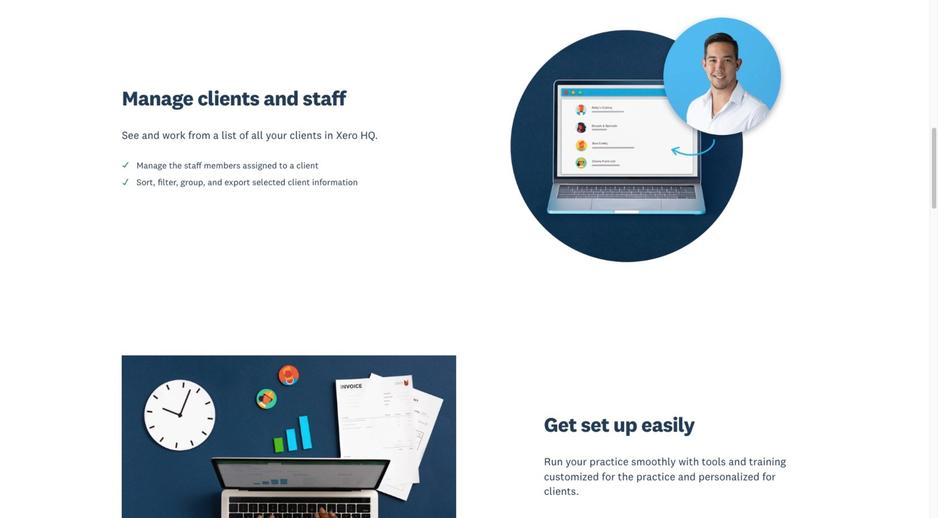 Task type: vqa. For each thing, say whether or not it's contained in the screenshot.
more for 21
no



Task type: describe. For each thing, give the bounding box(es) containing it.
a list of all an accounting practice's clients displays on a laptop. image
[[474, 6, 809, 274]]



